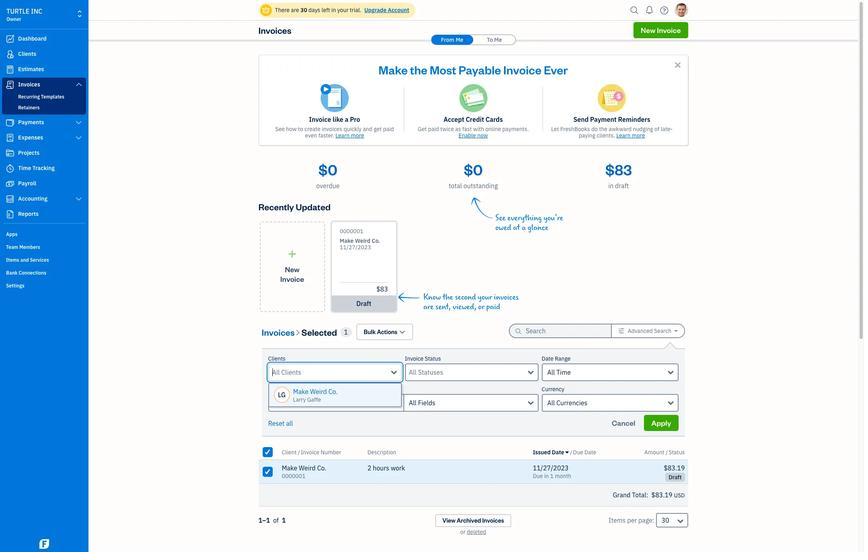 Task type: locate. For each thing, give the bounding box(es) containing it.
settings image
[[619, 328, 625, 335]]

0 vertical spatial and
[[363, 126, 373, 133]]

1 vertical spatial 0000001
[[282, 473, 306, 480]]

30 right page:
[[662, 517, 670, 525]]

services
[[30, 257, 49, 263]]

check image for description 'link'
[[264, 448, 271, 457]]

0 vertical spatial draft
[[616, 182, 629, 190]]

search up larry
[[292, 386, 309, 393]]

are down know
[[424, 303, 434, 312]]

1 vertical spatial search
[[292, 386, 309, 393]]

1 vertical spatial see
[[496, 214, 506, 223]]

make for make weird co. 0000001
[[282, 465, 298, 473]]

make inside make weird co. 0000001
[[282, 465, 298, 473]]

see inside see everything you're owed at a glance
[[496, 214, 506, 223]]

issued date
[[533, 449, 565, 456]]

1 vertical spatial weird
[[310, 388, 327, 396]]

or inside view archived invoices or deleted
[[461, 529, 466, 536]]

0 horizontal spatial clients
[[18, 50, 36, 58]]

chevron large down image
[[75, 196, 83, 202]]

recently
[[259, 201, 294, 213]]

1 horizontal spatial 1
[[344, 328, 348, 336]]

1 horizontal spatial 0000001
[[340, 228, 364, 235]]

items for items per page:
[[609, 517, 626, 525]]

Items per page: field
[[656, 514, 689, 528]]

usd
[[675, 492, 685, 500]]

status up the all statuses search box
[[425, 355, 441, 363]]

1 horizontal spatial /
[[571, 449, 573, 456]]

reports link
[[2, 207, 86, 222]]

due down issued
[[533, 473, 543, 480]]

2 more from the left
[[632, 132, 646, 139]]

items and services link
[[2, 254, 86, 266]]

1 learn more from the left
[[336, 132, 364, 139]]

1 horizontal spatial time
[[557, 369, 571, 377]]

chevron large down image down the retainers link
[[75, 120, 83, 126]]

0 vertical spatial new invoice link
[[634, 22, 689, 38]]

11/27/2023 inside 0000001 make weird co. 11/27/2023
[[340, 244, 371, 251]]

30 inside the items per page: field
[[662, 517, 670, 525]]

0 vertical spatial time
[[18, 165, 31, 172]]

see inside see how to create invoices quickly and get paid even faster.
[[275, 126, 285, 133]]

$83 for $83
[[377, 285, 388, 293]]

make
[[379, 62, 408, 77], [340, 238, 354, 245], [293, 388, 309, 396], [282, 465, 298, 473]]

all down date range
[[548, 369, 555, 377]]

date range
[[542, 355, 571, 363]]

0 vertical spatial weird
[[355, 238, 371, 245]]

draft inside $83.19 draft
[[669, 474, 682, 481]]

freshbooks
[[561, 126, 591, 133]]

clients up estimates
[[18, 50, 36, 58]]

a
[[345, 116, 349, 124], [522, 223, 526, 233]]

1 right 1–1
[[282, 517, 286, 525]]

payable
[[459, 62, 501, 77]]

all for all currencies
[[548, 399, 555, 407]]

members
[[19, 244, 40, 250]]

1 vertical spatial $83.19
[[652, 492, 673, 500]]

/ for amount
[[666, 449, 668, 456]]

your right second
[[478, 293, 493, 302]]

see everything you're owed at a glance
[[496, 214, 564, 233]]

report image
[[5, 211, 15, 219]]

1 more from the left
[[351, 132, 364, 139]]

are right there
[[291, 6, 299, 14]]

invoices
[[259, 25, 292, 36], [18, 81, 40, 88], [262, 327, 295, 338], [483, 517, 505, 525]]

1 vertical spatial time
[[557, 369, 571, 377]]

co. inside make weird co. 0000001
[[317, 465, 327, 473]]

estimate image
[[5, 66, 15, 74]]

invoices inside see how to create invoices quickly and get paid even faster.
[[322, 126, 343, 133]]

0 horizontal spatial caretdown image
[[566, 449, 569, 456]]

fast
[[463, 126, 472, 133]]

more
[[351, 132, 364, 139], [632, 132, 646, 139]]

recurring templates
[[18, 94, 64, 100]]

/ left status "link"
[[666, 449, 668, 456]]

search inside advanced search dropdown button
[[655, 328, 672, 335]]

the for know the second your invoices are sent, viewed, or paid
[[443, 293, 453, 302]]

1 horizontal spatial of
[[655, 126, 660, 133]]

me right from
[[456, 36, 464, 43]]

bulk actions
[[364, 329, 398, 336]]

chevrondown image
[[399, 328, 406, 337]]

2 vertical spatial chevron large down image
[[75, 135, 83, 141]]

0 vertical spatial new
[[641, 25, 656, 35]]

client image
[[5, 50, 15, 58]]

bulk actions button
[[357, 324, 414, 341]]

0 horizontal spatial $0
[[319, 160, 338, 179]]

chevron large down image inside payments link
[[75, 120, 83, 126]]

paid inside the accept credit cards get paid twice as fast with online payments. enable now
[[428, 126, 439, 133]]

ever
[[544, 62, 568, 77]]

with
[[474, 126, 484, 133]]

2 horizontal spatial in
[[609, 182, 614, 190]]

invoice down plus "image"
[[281, 274, 304, 284]]

time tracking
[[18, 165, 55, 172]]

clients
[[18, 50, 36, 58], [268, 355, 286, 363]]

check image
[[264, 448, 271, 457], [264, 468, 271, 476]]

learn right faster.
[[336, 132, 350, 139]]

weird inside make weird co. 0000001
[[299, 465, 316, 473]]

invoices link
[[2, 78, 86, 92]]

0 horizontal spatial learn
[[336, 132, 350, 139]]

learn more down reminders
[[617, 132, 646, 139]]

1 horizontal spatial search
[[655, 328, 672, 335]]

time down "range"
[[557, 369, 571, 377]]

1 vertical spatial co.
[[329, 388, 338, 396]]

time inside dropdown button
[[557, 369, 571, 377]]

1 horizontal spatial new
[[641, 25, 656, 35]]

1 vertical spatial due
[[533, 473, 543, 480]]

0 horizontal spatial are
[[291, 6, 299, 14]]

caretdown image inside issued date link
[[566, 449, 569, 456]]

or down the archived
[[461, 529, 466, 536]]

to
[[298, 126, 303, 133]]

0 vertical spatial $83.19
[[664, 465, 685, 473]]

1 learn from the left
[[336, 132, 350, 139]]

learn right clients.
[[617, 132, 631, 139]]

1 vertical spatial caretdown image
[[566, 449, 569, 456]]

the for make the most payable invoice ever
[[410, 62, 428, 77]]

1 vertical spatial the
[[600, 126, 608, 133]]

weird inside make weird co. larry gaffe
[[310, 388, 327, 396]]

all inside 'dropdown button'
[[548, 399, 555, 407]]

search right 'advanced'
[[655, 328, 672, 335]]

tracking
[[32, 165, 55, 172]]

1 horizontal spatial see
[[496, 214, 506, 223]]

0 horizontal spatial paid
[[383, 126, 394, 133]]

/ left due date
[[571, 449, 573, 456]]

1 horizontal spatial $83
[[606, 160, 632, 179]]

1 horizontal spatial me
[[495, 36, 502, 43]]

3 / from the left
[[666, 449, 668, 456]]

1 left month
[[551, 473, 554, 480]]

payments.
[[503, 126, 529, 133]]

invoice
[[658, 25, 681, 35], [504, 62, 542, 77], [309, 116, 331, 124], [281, 274, 304, 284], [405, 355, 424, 363], [301, 449, 320, 456]]

invoices inside the invoices link
[[18, 81, 40, 88]]

the left most
[[410, 62, 428, 77]]

freshbooks image
[[38, 540, 51, 550]]

new invoice down plus "image"
[[281, 265, 304, 284]]

see left how
[[275, 126, 285, 133]]

2 me from the left
[[495, 36, 502, 43]]

0 vertical spatial are
[[291, 6, 299, 14]]

date for due
[[585, 449, 597, 456]]

0 horizontal spatial new invoice
[[281, 265, 304, 284]]

/ right 'client' on the left of page
[[298, 449, 300, 456]]

keyword
[[268, 386, 290, 393]]

date for issued
[[552, 449, 565, 456]]

caretdown image inside advanced search dropdown button
[[675, 328, 678, 335]]

caretdown image left due date link
[[566, 449, 569, 456]]

0 horizontal spatial or
[[461, 529, 466, 536]]

all down currency
[[548, 399, 555, 407]]

templates
[[41, 94, 64, 100]]

1 vertical spatial a
[[522, 223, 526, 233]]

0 horizontal spatial a
[[345, 116, 349, 124]]

list box
[[269, 384, 401, 407]]

0 horizontal spatial time
[[18, 165, 31, 172]]

items
[[6, 257, 19, 263], [609, 517, 626, 525]]

make for make weird co. larry gaffe
[[293, 388, 309, 396]]

projects
[[18, 149, 40, 157]]

and left get
[[363, 126, 373, 133]]

twice
[[441, 126, 454, 133]]

clients down invoices button
[[268, 355, 286, 363]]

project image
[[5, 149, 15, 157]]

cards
[[486, 116, 503, 124]]

new down plus "image"
[[285, 265, 300, 274]]

2 / from the left
[[571, 449, 573, 456]]

all for all time
[[548, 369, 555, 377]]

make for make the most payable invoice ever
[[379, 62, 408, 77]]

or
[[479, 303, 485, 312], [461, 529, 466, 536]]

check image left make weird co. 0000001
[[264, 468, 271, 476]]

awkward
[[609, 126, 632, 133]]

the inside know the second your invoices are sent, viewed, or paid
[[443, 293, 453, 302]]

1 check image from the top
[[264, 448, 271, 457]]

0 vertical spatial search
[[655, 328, 672, 335]]

due
[[573, 449, 584, 456], [533, 473, 543, 480]]

status up $83.19 draft
[[669, 449, 685, 456]]

2 vertical spatial co.
[[317, 465, 327, 473]]

close image
[[674, 60, 683, 70]]

description
[[368, 449, 397, 456]]

2 hours work link
[[358, 460, 530, 484]]

2 horizontal spatial co.
[[372, 238, 380, 245]]

Search text field
[[526, 325, 599, 338]]

more down reminders
[[632, 132, 646, 139]]

more down pro on the top left of the page
[[351, 132, 364, 139]]

chevron large down image inside the invoices link
[[75, 81, 83, 88]]

all
[[286, 420, 293, 428]]

2 learn more from the left
[[617, 132, 646, 139]]

1 horizontal spatial in
[[545, 473, 549, 480]]

2 chevron large down image from the top
[[75, 120, 83, 126]]

invoices inside know the second your invoices are sent, viewed, or paid
[[494, 293, 519, 302]]

the up sent,
[[443, 293, 453, 302]]

$83.19
[[664, 465, 685, 473], [652, 492, 673, 500]]

1 horizontal spatial co.
[[329, 388, 338, 396]]

invoices
[[322, 126, 343, 133], [494, 293, 519, 302]]

$83.19 right :
[[652, 492, 673, 500]]

accept credit cards get paid twice as fast with online payments. enable now
[[418, 116, 529, 139]]

1 vertical spatial are
[[424, 303, 434, 312]]

1 horizontal spatial $0
[[464, 160, 483, 179]]

new down notifications icon
[[641, 25, 656, 35]]

view archived invoices link
[[436, 515, 512, 528]]

and down 'team members'
[[20, 257, 29, 263]]

0 horizontal spatial 1
[[282, 517, 286, 525]]

2 vertical spatial 1
[[282, 517, 286, 525]]

1 me from the left
[[456, 36, 464, 43]]

0 vertical spatial your
[[338, 6, 349, 14]]

check image for "2 hours work" link
[[264, 468, 271, 476]]

the right do
[[600, 126, 608, 133]]

glance
[[528, 223, 549, 233]]

0 vertical spatial check image
[[264, 448, 271, 457]]

invoices for even
[[322, 126, 343, 133]]

payment image
[[5, 119, 15, 127]]

0 vertical spatial co.
[[372, 238, 380, 245]]

1 horizontal spatial items
[[609, 517, 626, 525]]

or right viewed,
[[479, 303, 485, 312]]

1 vertical spatial 1
[[551, 473, 554, 480]]

0 horizontal spatial 0000001
[[282, 473, 306, 480]]

date left "range"
[[542, 355, 554, 363]]

of right 1–1
[[273, 517, 279, 525]]

Keyword Search text field
[[268, 395, 404, 412]]

check image left 'client' on the left of page
[[264, 448, 271, 457]]

time right timer image
[[18, 165, 31, 172]]

weird for make weird co. larry gaffe
[[310, 388, 327, 396]]

chevron large down image for payments
[[75, 120, 83, 126]]

1 vertical spatial chevron large down image
[[75, 120, 83, 126]]

of inside the 'let freshbooks do the awkward nudging of late- paying clients.'
[[655, 126, 660, 133]]

1 horizontal spatial your
[[478, 293, 493, 302]]

$0 for $0 overdue
[[319, 160, 338, 179]]

send payment reminders
[[574, 116, 651, 124]]

0 horizontal spatial co.
[[317, 465, 327, 473]]

caretdown image right advanced search
[[675, 328, 678, 335]]

1 vertical spatial clients
[[268, 355, 286, 363]]

invoices button
[[262, 326, 295, 339]]

new invoice link for know the second your invoices are sent, viewed, or paid
[[260, 222, 325, 312]]

turtle inc owner
[[6, 7, 42, 22]]

all currencies button
[[542, 395, 679, 412]]

new invoice link for invoices
[[634, 22, 689, 38]]

0 horizontal spatial invoices
[[322, 126, 343, 133]]

1 vertical spatial your
[[478, 293, 493, 302]]

1 horizontal spatial or
[[479, 303, 485, 312]]

$0 up overdue
[[319, 160, 338, 179]]

all fields
[[409, 399, 436, 407]]

number
[[321, 449, 342, 456]]

bank
[[6, 270, 17, 276]]

due right issued date link
[[573, 449, 584, 456]]

items inside main element
[[6, 257, 19, 263]]

invoice image
[[5, 81, 15, 89]]

2 vertical spatial in
[[545, 473, 549, 480]]

0000001 inside make weird co. 0000001
[[282, 473, 306, 480]]

co. for make weird co. larry gaffe
[[329, 388, 338, 396]]

1 vertical spatial check image
[[264, 468, 271, 476]]

invoice left the ever
[[504, 62, 542, 77]]

11/27/2023 due in 1 month
[[533, 465, 572, 480]]

date right issued
[[552, 449, 565, 456]]

1 horizontal spatial due
[[573, 449, 584, 456]]

items down team
[[6, 257, 19, 263]]

advanced search
[[628, 328, 672, 335]]

team members
[[6, 244, 40, 250]]

0 horizontal spatial the
[[410, 62, 428, 77]]

1 vertical spatial status
[[669, 449, 685, 456]]

paid inside see how to create invoices quickly and get paid even faster.
[[383, 126, 394, 133]]

0 horizontal spatial see
[[275, 126, 285, 133]]

0 horizontal spatial more
[[351, 132, 364, 139]]

1 vertical spatial 11/27/2023
[[533, 465, 569, 473]]

11/27/2023
[[340, 244, 371, 251], [533, 465, 569, 473]]

3 chevron large down image from the top
[[75, 135, 83, 141]]

1 horizontal spatial more
[[632, 132, 646, 139]]

$83.19 down status "link"
[[664, 465, 685, 473]]

$0 inside the $0 total outstanding
[[464, 160, 483, 179]]

items left per on the right
[[609, 517, 626, 525]]

all inside dropdown button
[[548, 369, 555, 377]]

of
[[655, 126, 660, 133], [273, 517, 279, 525]]

$0 inside the $0 overdue
[[319, 160, 338, 179]]

2 $0 from the left
[[464, 160, 483, 179]]

1 horizontal spatial learn more
[[617, 132, 646, 139]]

$0 up outstanding
[[464, 160, 483, 179]]

chevron large down image
[[75, 81, 83, 88], [75, 120, 83, 126], [75, 135, 83, 141]]

1 chevron large down image from the top
[[75, 81, 83, 88]]

me for to me
[[495, 36, 502, 43]]

1 horizontal spatial 30
[[662, 517, 670, 525]]

co. inside 0000001 make weird co. 11/27/2023
[[372, 238, 380, 245]]

chevron large down image for invoices
[[75, 81, 83, 88]]

0 horizontal spatial items
[[6, 257, 19, 263]]

client
[[282, 449, 297, 456]]

2 vertical spatial weird
[[299, 465, 316, 473]]

list box containing make weird co.
[[269, 384, 401, 407]]

view archived invoices or deleted
[[443, 517, 505, 536]]

make inside make weird co. larry gaffe
[[293, 388, 309, 396]]

outstanding
[[464, 182, 498, 190]]

0 horizontal spatial draft
[[357, 300, 372, 308]]

see up owed
[[496, 214, 506, 223]]

currencies
[[557, 399, 588, 407]]

time inside main element
[[18, 165, 31, 172]]

a right at on the top right of the page
[[522, 223, 526, 233]]

0 horizontal spatial in
[[332, 6, 336, 14]]

know the second your invoices are sent, viewed, or paid
[[424, 293, 519, 312]]

weird inside 0000001 make weird co. 11/27/2023
[[355, 238, 371, 245]]

co. inside make weird co. larry gaffe
[[329, 388, 338, 396]]

invoice right client link
[[301, 449, 320, 456]]

0 horizontal spatial your
[[338, 6, 349, 14]]

currency
[[542, 386, 565, 393]]

invoices for paid
[[494, 293, 519, 302]]

caretdown image
[[675, 328, 678, 335], [566, 449, 569, 456]]

1 $0 from the left
[[319, 160, 338, 179]]

1 vertical spatial new
[[285, 265, 300, 274]]

1 horizontal spatial draft
[[616, 182, 629, 190]]

upgrade account link
[[363, 6, 410, 14]]

your left trial.
[[338, 6, 349, 14]]

0 horizontal spatial /
[[298, 449, 300, 456]]

1 vertical spatial 30
[[662, 517, 670, 525]]

30 left days
[[301, 6, 307, 14]]

0 horizontal spatial new
[[285, 265, 300, 274]]

2 vertical spatial draft
[[669, 474, 682, 481]]

$83
[[606, 160, 632, 179], [377, 285, 388, 293]]

account
[[388, 6, 410, 14]]

chevron large down image up recurring templates link
[[75, 81, 83, 88]]

date right issued date link
[[585, 449, 597, 456]]

learn more for reminders
[[617, 132, 646, 139]]

new invoice down go to help image
[[641, 25, 681, 35]]

learn more down pro on the top left of the page
[[336, 132, 364, 139]]

grand
[[613, 492, 631, 500]]

reset all button
[[268, 419, 293, 429]]

me right to
[[495, 36, 502, 43]]

0 vertical spatial invoices
[[322, 126, 343, 133]]

0 vertical spatial or
[[479, 303, 485, 312]]

reset all
[[268, 420, 293, 428]]

0 horizontal spatial 11/27/2023
[[340, 244, 371, 251]]

0 vertical spatial $83
[[606, 160, 632, 179]]

0 vertical spatial 11/27/2023
[[340, 244, 371, 251]]

due inside 11/27/2023 due in 1 month
[[533, 473, 543, 480]]

of left late-
[[655, 126, 660, 133]]

1 horizontal spatial 11/27/2023
[[533, 465, 569, 473]]

1 / from the left
[[298, 449, 300, 456]]

30
[[301, 6, 307, 14], [662, 517, 670, 525]]

0 horizontal spatial new invoice link
[[260, 222, 325, 312]]

chevron large down image down payments link
[[75, 135, 83, 141]]

all left fields on the bottom of the page
[[409, 399, 417, 407]]

make the most payable invoice ever
[[379, 62, 568, 77]]

2 learn from the left
[[617, 132, 631, 139]]

1 horizontal spatial the
[[443, 293, 453, 302]]

all
[[548, 369, 555, 377], [409, 399, 417, 407], [548, 399, 555, 407]]

are inside know the second your invoices are sent, viewed, or paid
[[424, 303, 434, 312]]

as
[[456, 126, 461, 133]]

a left pro on the top left of the page
[[345, 116, 349, 124]]

due date
[[573, 449, 597, 456]]

1 horizontal spatial new invoice link
[[634, 22, 689, 38]]

amount
[[645, 449, 665, 456]]

search for keyword search
[[292, 386, 309, 393]]

send
[[574, 116, 589, 124]]

draft
[[616, 182, 629, 190], [357, 300, 372, 308], [669, 474, 682, 481]]

time
[[18, 165, 31, 172], [557, 369, 571, 377]]

payments
[[18, 119, 44, 126]]

weird
[[355, 238, 371, 245], [310, 388, 327, 396], [299, 465, 316, 473]]

turtle
[[6, 7, 29, 15]]

0 horizontal spatial search
[[292, 386, 309, 393]]

0 vertical spatial of
[[655, 126, 660, 133]]

2 check image from the top
[[264, 468, 271, 476]]

make inside 0000001 make weird co. 11/27/2023
[[340, 238, 354, 245]]

2 horizontal spatial 1
[[551, 473, 554, 480]]

all inside "field"
[[409, 399, 417, 407]]

1 left bulk
[[344, 328, 348, 336]]



Task type: vqa. For each thing, say whether or not it's contained in the screenshot.
invoices inside the see how to create invoices quickly and get paid even faster.
yes



Task type: describe. For each thing, give the bounding box(es) containing it.
0000001 inside 0000001 make weird co. 11/27/2023
[[340, 228, 364, 235]]

chart image
[[5, 195, 15, 203]]

description link
[[368, 449, 397, 456]]

weird for make weird co. 0000001
[[299, 465, 316, 473]]

total
[[449, 182, 462, 190]]

or inside know the second your invoices are sent, viewed, or paid
[[479, 303, 485, 312]]

late-
[[661, 126, 673, 133]]

0 vertical spatial status
[[425, 355, 441, 363]]

from
[[441, 36, 455, 43]]

see for see how to create invoices quickly and get paid even faster.
[[275, 126, 285, 133]]

/ for client
[[298, 449, 300, 456]]

amount link
[[645, 449, 666, 456]]

send payment reminders image
[[598, 84, 626, 112]]

clients.
[[597, 132, 616, 139]]

get
[[374, 126, 382, 133]]

0 vertical spatial 30
[[301, 6, 307, 14]]

crown image
[[262, 6, 270, 14]]

invoice like a pro image
[[321, 84, 349, 112]]

left
[[322, 6, 330, 14]]

learn for a
[[336, 132, 350, 139]]

how
[[286, 126, 297, 133]]

keyword search
[[268, 386, 309, 393]]

1 horizontal spatial status
[[669, 449, 685, 456]]

items per page:
[[609, 517, 655, 525]]

deleted link
[[467, 529, 487, 536]]

more for invoice like a pro
[[351, 132, 364, 139]]

archived
[[457, 517, 481, 525]]

0 vertical spatial new invoice
[[641, 25, 681, 35]]

0 vertical spatial due
[[573, 449, 584, 456]]

items and services
[[6, 257, 49, 263]]

a inside see everything you're owed at a glance
[[522, 223, 526, 233]]

All Statuses search field
[[409, 368, 528, 378]]

invoice number link
[[301, 449, 342, 456]]

issued
[[533, 449, 551, 456]]

make weird co. larry gaffe
[[293, 388, 338, 404]]

larry
[[293, 397, 306, 404]]

actions
[[377, 329, 398, 336]]

plus image
[[288, 250, 297, 258]]

1 vertical spatial of
[[273, 517, 279, 525]]

settings link
[[2, 280, 86, 292]]

bulk
[[364, 329, 376, 336]]

bank connections
[[6, 270, 46, 276]]

payroll
[[18, 180, 36, 187]]

$83 for $83 in draft
[[606, 160, 632, 179]]

in inside $83 in draft
[[609, 182, 614, 190]]

accept credit cards image
[[460, 84, 488, 112]]

$83 in draft
[[606, 160, 632, 190]]

reports
[[18, 211, 39, 218]]

invoice up "create" on the top left of page
[[309, 116, 331, 124]]

view
[[443, 517, 456, 525]]

money image
[[5, 180, 15, 188]]

nudging
[[633, 126, 654, 133]]

learn for reminders
[[617, 132, 631, 139]]

Keyword Search field
[[404, 395, 539, 412]]

learn more for a
[[336, 132, 364, 139]]

items for items and services
[[6, 257, 19, 263]]

more for send payment reminders
[[632, 132, 646, 139]]

retainers
[[18, 105, 40, 111]]

the inside the 'let freshbooks do the awkward nudging of late- paying clients.'
[[600, 126, 608, 133]]

everything
[[508, 214, 542, 223]]

see for see everything you're owed at a glance
[[496, 214, 506, 223]]

dashboard
[[18, 35, 47, 42]]

expenses link
[[2, 131, 86, 145]]

to
[[487, 36, 493, 43]]

create
[[305, 126, 321, 133]]

advanced search button
[[612, 325, 685, 338]]

recently updated
[[259, 201, 331, 213]]

most
[[430, 62, 457, 77]]

expense image
[[5, 134, 15, 142]]

updated
[[296, 201, 331, 213]]

and inside see how to create invoices quickly and get paid even faster.
[[363, 126, 373, 133]]

$0 for $0 total outstanding
[[464, 160, 483, 179]]

team
[[6, 244, 18, 250]]

invoice down go to help image
[[658, 25, 681, 35]]

All Clients search field
[[272, 368, 392, 378]]

accounting
[[18, 195, 47, 202]]

recurring
[[18, 94, 40, 100]]

bank connections link
[[2, 267, 86, 279]]

there
[[275, 6, 290, 14]]

retainers link
[[4, 103, 85, 113]]

search image
[[629, 4, 642, 16]]

dashboard image
[[5, 35, 15, 43]]

recurring templates link
[[4, 92, 85, 102]]

0 vertical spatial a
[[345, 116, 349, 124]]

range
[[555, 355, 571, 363]]

invoice down chevrondown icon
[[405, 355, 424, 363]]

you're
[[544, 214, 564, 223]]

your inside know the second your invoices are sent, viewed, or paid
[[478, 293, 493, 302]]

paid inside know the second your invoices are sent, viewed, or paid
[[487, 303, 501, 312]]

to me
[[487, 36, 502, 43]]

see how to create invoices quickly and get paid even faster.
[[275, 126, 394, 139]]

timer image
[[5, 165, 15, 173]]

1 vertical spatial draft
[[357, 300, 372, 308]]

owed
[[496, 223, 512, 233]]

clients inside clients "link"
[[18, 50, 36, 58]]

$83.19 draft
[[664, 465, 685, 481]]

do
[[592, 126, 598, 133]]

let freshbooks do the awkward nudging of late- paying clients.
[[552, 126, 673, 139]]

reminders
[[619, 116, 651, 124]]

at
[[513, 223, 520, 233]]

draft inside $83 in draft
[[616, 182, 629, 190]]

and inside items and services link
[[20, 257, 29, 263]]

all for all fields
[[409, 399, 417, 407]]

11/27/2023 inside 11/27/2023 due in 1 month
[[533, 465, 569, 473]]

1 horizontal spatial clients
[[268, 355, 286, 363]]

go to help image
[[658, 4, 671, 16]]

cancel
[[612, 419, 636, 428]]

apps link
[[2, 228, 86, 240]]

chevron large down image for expenses
[[75, 135, 83, 141]]

online
[[486, 126, 501, 133]]

inc
[[31, 7, 42, 15]]

invoices inside view archived invoices or deleted
[[483, 517, 505, 525]]

hours
[[373, 465, 390, 473]]

upgrade
[[365, 6, 387, 14]]

amount / status
[[645, 449, 685, 456]]

paying
[[579, 132, 596, 139]]

pro
[[350, 116, 360, 124]]

main element
[[0, 0, 109, 553]]

client / invoice number
[[282, 449, 342, 456]]

1–1 of 1
[[259, 517, 286, 525]]

advanced
[[628, 328, 653, 335]]

in inside 11/27/2023 due in 1 month
[[545, 473, 549, 480]]

estimates link
[[2, 62, 86, 77]]

co. for make weird co. 0000001
[[317, 465, 327, 473]]

to me link
[[474, 35, 516, 45]]

1 inside 11/27/2023 due in 1 month
[[551, 473, 554, 480]]

make weird co. 0000001
[[282, 465, 327, 480]]

invoice status
[[405, 355, 441, 363]]

connections
[[19, 270, 46, 276]]

there are 30 days left in your trial. upgrade account
[[275, 6, 410, 14]]

payroll link
[[2, 177, 86, 191]]

search for advanced search
[[655, 328, 672, 335]]

me for from me
[[456, 36, 464, 43]]

deleted
[[467, 529, 487, 536]]

all time button
[[542, 364, 679, 382]]

viewed,
[[453, 303, 477, 312]]

work
[[391, 465, 405, 473]]

notifications image
[[644, 2, 656, 18]]



